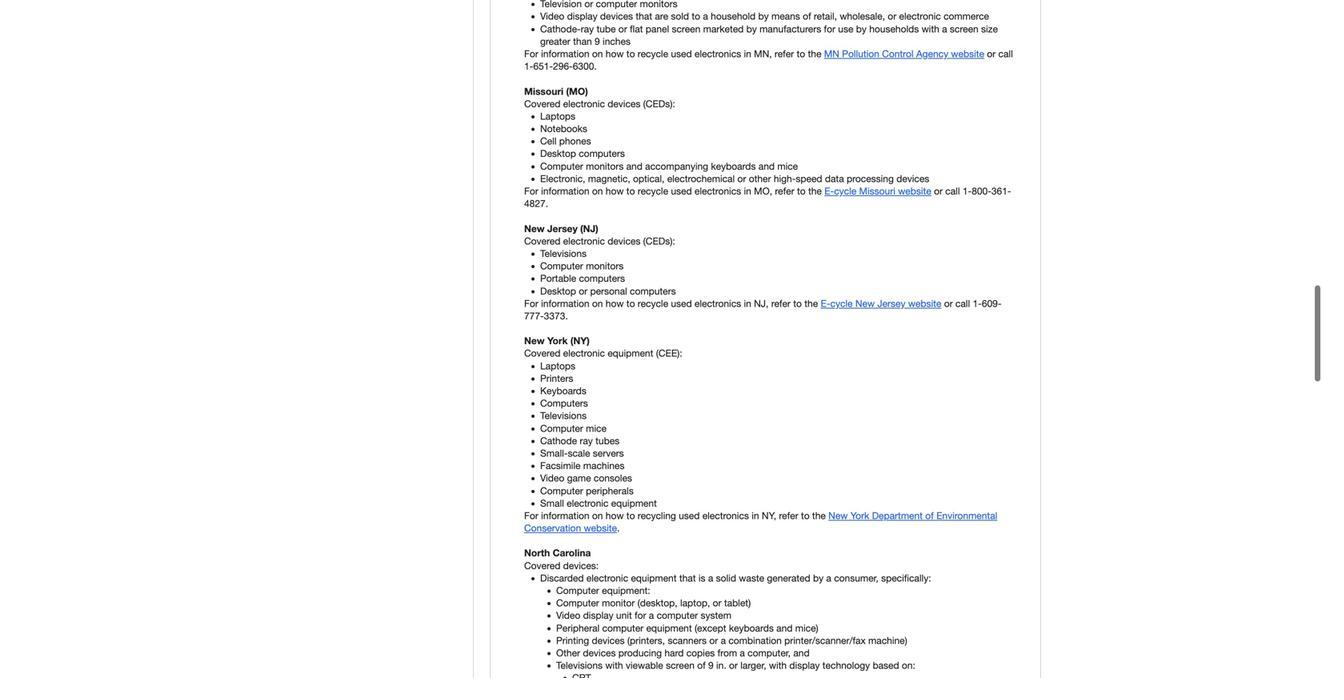 Task type: locate. For each thing, give the bounding box(es) containing it.
computers right personal
[[630, 285, 676, 296]]

or left the other
[[738, 173, 747, 184]]

1 for from the top
[[524, 48, 539, 59]]

or inside or call 1-651-296-6300.
[[988, 48, 996, 59]]

on down personal
[[592, 298, 603, 309]]

0 vertical spatial jersey
[[548, 223, 578, 234]]

electronic up the households
[[900, 11, 941, 22]]

used up (cee):
[[671, 298, 692, 309]]

high-
[[774, 173, 796, 184]]

or right in.
[[729, 660, 738, 671]]

call right agency
[[999, 48, 1014, 59]]

processing
[[847, 173, 894, 184]]

how down personal
[[606, 298, 624, 309]]

computer
[[540, 160, 584, 172], [540, 260, 584, 271], [540, 423, 584, 434], [540, 485, 584, 496], [557, 585, 600, 596], [557, 597, 600, 609]]

2 vertical spatial call
[[956, 298, 971, 309]]

monitors up personal
[[586, 260, 624, 271]]

york
[[548, 335, 568, 346], [851, 510, 870, 521]]

used down electrochemical
[[671, 185, 692, 197]]

new
[[524, 223, 545, 234], [856, 298, 875, 309], [524, 335, 545, 346], [829, 510, 848, 521]]

(ceds): inside covered electronic devices (ceds): laptops notebooks cell phones desktop computers computer monitors and accompanying keyboards and mice electronic, magnetic, optical, electrochemical or other high-speed data processing devices
[[644, 98, 676, 109]]

keyboards
[[540, 385, 587, 396]]

that inside video display devices that are sold to a household by means of retail, wholesale, or electronic commerce cathode-ray tube or flat panel screen marketed by manufacturers for use by households with a screen size greater than 9 inches
[[636, 11, 653, 22]]

desktop
[[540, 148, 576, 159], [540, 285, 576, 296]]

machine)
[[869, 635, 908, 646]]

1 on from the top
[[592, 48, 603, 59]]

covered inside covered electronic devices (ceds): televisions computer monitors portable computers desktop or personal computers
[[524, 235, 561, 247]]

0 vertical spatial that
[[636, 11, 653, 22]]

computers
[[579, 148, 625, 159], [579, 273, 625, 284], [630, 285, 676, 296]]

used
[[671, 48, 692, 59], [671, 185, 692, 197], [671, 298, 692, 309], [679, 510, 700, 521]]

new inside new york department of environmental conservation website
[[829, 510, 848, 521]]

2 vertical spatial of
[[698, 660, 706, 671]]

speed
[[796, 173, 823, 184]]

1 vertical spatial of
[[926, 510, 934, 521]]

covered down north at the left bottom
[[524, 560, 561, 571]]

how down inches
[[606, 48, 624, 59]]

0 horizontal spatial with
[[606, 660, 623, 671]]

2 (ceds): from the top
[[644, 235, 676, 247]]

9 right than
[[595, 36, 600, 47]]

the right ny,
[[813, 510, 826, 521]]

1 vertical spatial desktop
[[540, 285, 576, 296]]

viewable
[[626, 660, 664, 671]]

how inside covered electronic equipment (cee): laptops printers keyboards computers televisions computer mice cathode ray tubes small-scale servers facsimile machines video game consoles computer peripherals small electronic equipment for information on how to recycling used electronics in ny, refer to the
[[606, 510, 624, 521]]

flat
[[630, 23, 643, 34]]

electronic inside video display devices that are sold to a household by means of retail, wholesale, or electronic commerce cathode-ray tube or flat panel screen marketed by manufacturers for use by households with a screen size greater than 9 inches
[[900, 11, 941, 22]]

1 vertical spatial cycle
[[831, 298, 853, 309]]

1 vertical spatial computers
[[579, 273, 625, 284]]

2 vertical spatial 1-
[[973, 298, 982, 309]]

recycle
[[638, 48, 669, 59], [638, 185, 669, 197], [638, 298, 669, 309]]

computer up electronic,
[[540, 160, 584, 172]]

that left is
[[680, 572, 696, 584]]

1 horizontal spatial jersey
[[878, 298, 906, 309]]

televisions down new jersey (nj)
[[540, 248, 587, 259]]

devices inside video display devices that are sold to a household by means of retail, wholesale, or electronic commerce cathode-ray tube or flat panel screen marketed by manufacturers for use by households with a screen size greater than 9 inches
[[600, 11, 633, 22]]

of inside video display devices that are sold to a household by means of retail, wholesale, or electronic commerce cathode-ray tube or flat panel screen marketed by manufacturers for use by households with a screen size greater than 9 inches
[[803, 11, 812, 22]]

1 vertical spatial e-
[[821, 298, 831, 309]]

monitors inside covered electronic devices (ceds): televisions computer monitors portable computers desktop or personal computers
[[586, 260, 624, 271]]

2 covered from the top
[[524, 235, 561, 247]]

pollution
[[842, 48, 880, 59]]

3 recycle from the top
[[638, 298, 669, 309]]

1- inside or call 1-609- 777-3373.
[[973, 298, 982, 309]]

2 how from the top
[[606, 185, 624, 197]]

0 horizontal spatial of
[[698, 660, 706, 671]]

devices down printing
[[583, 647, 616, 659]]

used inside covered electronic equipment (cee): laptops printers keyboards computers televisions computer mice cathode ray tubes small-scale servers facsimile machines video game consoles computer peripherals small electronic equipment for information on how to recycling used electronics in ny, refer to the
[[679, 510, 700, 521]]

0 horizontal spatial mice
[[586, 423, 607, 434]]

1 vertical spatial video
[[540, 473, 565, 484]]

sold
[[671, 11, 689, 22]]

2 monitors from the top
[[586, 260, 624, 271]]

1 vertical spatial laptops
[[540, 360, 576, 371]]

personal
[[590, 285, 628, 296]]

on down the magnetic,
[[592, 185, 603, 197]]

peripherals
[[586, 485, 634, 496]]

monitors
[[586, 160, 624, 172], [586, 260, 624, 271]]

covered down missouri (mo)
[[524, 98, 561, 109]]

of inside new york department of environmental conservation website
[[926, 510, 934, 521]]

4 how from the top
[[606, 510, 624, 521]]

609-
[[982, 298, 1002, 309]]

0 vertical spatial 9
[[595, 36, 600, 47]]

ray
[[581, 23, 594, 34], [580, 435, 593, 446]]

call left 609-
[[956, 298, 971, 309]]

0 vertical spatial ray
[[581, 23, 594, 34]]

of inside north carolina covered devices: discarded electronic equipment that is a solid waste generated by a consumer, specifically: computer equipment: computer monitor (desktop, laptop, or tablet) video display unit for a computer system peripheral computer equipment (except keyboards and mice) printing devices (printers, scanners or a combination printer/scanner/fax machine) other devices producing hard copies from a computer, and televisions with viewable screen of 9 in. or larger, with display technology based on:
[[698, 660, 706, 671]]

with
[[922, 23, 940, 34], [606, 660, 623, 671], [769, 660, 787, 671]]

to inside video display devices that are sold to a household by means of retail, wholesale, or electronic commerce cathode-ray tube or flat panel screen marketed by manufacturers for use by households with a screen size greater than 9 inches
[[692, 11, 701, 22]]

equipment up scanners
[[647, 622, 692, 634]]

refer right mn, on the right top
[[775, 48, 794, 59]]

information for 3373.
[[541, 298, 590, 309]]

0 vertical spatial cycle
[[834, 185, 857, 197]]

devices up personal
[[608, 235, 641, 247]]

0 vertical spatial e-
[[825, 185, 835, 197]]

0 vertical spatial for
[[824, 23, 836, 34]]

1 horizontal spatial of
[[803, 11, 812, 22]]

0 vertical spatial computers
[[579, 148, 625, 159]]

information up conservation
[[541, 510, 590, 521]]

(ceds): up accompanying
[[644, 98, 676, 109]]

for for or call 1-800-361- 4827.
[[524, 185, 539, 197]]

in left mn, on the right top
[[744, 48, 752, 59]]

for up 651-
[[524, 48, 539, 59]]

1 horizontal spatial for
[[824, 23, 836, 34]]

york for (ny)
[[548, 335, 568, 346]]

1 laptops from the top
[[540, 110, 576, 122]]

video down facsimile
[[540, 473, 565, 484]]

by right generated
[[813, 572, 824, 584]]

for up 4827.
[[524, 185, 539, 197]]

keyboards up 'combination'
[[729, 622, 774, 634]]

(ceds): for and
[[644, 98, 676, 109]]

that up "flat" on the left top of the page
[[636, 11, 653, 22]]

small
[[540, 498, 564, 509]]

york left (ny)
[[548, 335, 568, 346]]

game
[[567, 473, 591, 484]]

computer down unit
[[603, 622, 644, 634]]

1 (ceds): from the top
[[644, 98, 676, 109]]

3 covered from the top
[[524, 348, 561, 359]]

0 vertical spatial monitors
[[586, 160, 624, 172]]

keyboards inside north carolina covered devices: discarded electronic equipment that is a solid waste generated by a consumer, specifically: computer equipment: computer monitor (desktop, laptop, or tablet) video display unit for a computer system peripheral computer equipment (except keyboards and mice) printing devices (printers, scanners or a combination printer/scanner/fax machine) other devices producing hard copies from a computer, and televisions with viewable screen of 9 in. or larger, with display technology based on:
[[729, 622, 774, 634]]

by inside north carolina covered devices: discarded electronic equipment that is a solid waste generated by a consumer, specifically: computer equipment: computer monitor (desktop, laptop, or tablet) video display unit for a computer system peripheral computer equipment (except keyboards and mice) printing devices (printers, scanners or a combination printer/scanner/fax machine) other devices producing hard copies from a computer, and televisions with viewable screen of 9 in. or larger, with display technology based on:
[[813, 572, 824, 584]]

information up 3373.
[[541, 298, 590, 309]]

9 inside video display devices that are sold to a household by means of retail, wholesale, or electronic commerce cathode-ray tube or flat panel screen marketed by manufacturers for use by households with a screen size greater than 9 inches
[[595, 36, 600, 47]]

9
[[595, 36, 600, 47], [709, 660, 714, 671]]

1 vertical spatial call
[[946, 185, 960, 197]]

9 inside north carolina covered devices: discarded electronic equipment that is a solid waste generated by a consumer, specifically: computer equipment: computer monitor (desktop, laptop, or tablet) video display unit for a computer system peripheral computer equipment (except keyboards and mice) printing devices (printers, scanners or a combination printer/scanner/fax machine) other devices producing hard copies from a computer, and televisions with viewable screen of 9 in. or larger, with display technology based on:
[[709, 660, 714, 671]]

4 information from the top
[[541, 510, 590, 521]]

by left means
[[759, 11, 769, 22]]

e-
[[825, 185, 835, 197], [821, 298, 831, 309]]

call left 800-
[[946, 185, 960, 197]]

electronic inside north carolina covered devices: discarded electronic equipment that is a solid waste generated by a consumer, specifically: computer equipment: computer monitor (desktop, laptop, or tablet) video display unit for a computer system peripheral computer equipment (except keyboards and mice) printing devices (printers, scanners or a combination printer/scanner/fax machine) other devices producing hard copies from a computer, and televisions with viewable screen of 9 in. or larger, with display technology based on:
[[587, 572, 629, 584]]

(ceds): inside covered electronic devices (ceds): televisions computer monitors portable computers desktop or personal computers
[[644, 235, 676, 247]]

4 for from the top
[[524, 510, 539, 521]]

0 vertical spatial desktop
[[540, 148, 576, 159]]

covered down new jersey (nj)
[[524, 235, 561, 247]]

1 information from the top
[[541, 48, 590, 59]]

.
[[617, 522, 620, 534]]

desktop down the cell
[[540, 148, 576, 159]]

larger,
[[741, 660, 767, 671]]

0 horizontal spatial 1-
[[524, 61, 534, 72]]

call inside or call 1-609- 777-3373.
[[956, 298, 971, 309]]

televisions
[[540, 248, 587, 259], [540, 410, 587, 421], [557, 660, 603, 671]]

0 vertical spatial (ceds):
[[644, 98, 676, 109]]

1 vertical spatial 1-
[[963, 185, 972, 197]]

1 how from the top
[[606, 48, 624, 59]]

1 horizontal spatial that
[[680, 572, 696, 584]]

2 on from the top
[[592, 185, 603, 197]]

1 monitors from the top
[[586, 160, 624, 172]]

how down the magnetic,
[[606, 185, 624, 197]]

refer for mo,
[[775, 185, 795, 197]]

than
[[573, 36, 592, 47]]

0 vertical spatial york
[[548, 335, 568, 346]]

1 horizontal spatial york
[[851, 510, 870, 521]]

electronics
[[695, 48, 742, 59], [695, 185, 742, 197], [695, 298, 742, 309], [703, 510, 749, 521]]

call inside or call 1-800-361- 4827.
[[946, 185, 960, 197]]

small-
[[540, 448, 568, 459]]

2 information from the top
[[541, 185, 590, 197]]

1 vertical spatial (ceds):
[[644, 235, 676, 247]]

from
[[718, 647, 738, 659]]

1 horizontal spatial computer
[[657, 610, 698, 621]]

york inside new york department of environmental conservation website
[[851, 510, 870, 521]]

1 vertical spatial 9
[[709, 660, 714, 671]]

monitors up the magnetic,
[[586, 160, 624, 172]]

by down wholesale,
[[857, 23, 867, 34]]

based
[[873, 660, 900, 671]]

2 horizontal spatial with
[[922, 23, 940, 34]]

2 recycle from the top
[[638, 185, 669, 197]]

video
[[540, 11, 565, 22], [540, 473, 565, 484], [557, 610, 581, 621]]

2 laptops from the top
[[540, 360, 576, 371]]

covered inside covered electronic equipment (cee): laptops printers keyboards computers televisions computer mice cathode ray tubes small-scale servers facsimile machines video game consoles computer peripherals small electronic equipment for information on how to recycling used electronics in ny, refer to the
[[524, 348, 561, 359]]

scale
[[568, 448, 590, 459]]

1 vertical spatial display
[[583, 610, 614, 621]]

laptops inside covered electronic equipment (cee): laptops printers keyboards computers televisions computer mice cathode ray tubes small-scale servers facsimile machines video game consoles computer peripherals small electronic equipment for information on how to recycling used electronics in ny, refer to the
[[540, 360, 576, 371]]

of
[[803, 11, 812, 22], [926, 510, 934, 521], [698, 660, 706, 671]]

missouri down processing
[[860, 185, 896, 197]]

computers
[[540, 398, 588, 409]]

laptops
[[540, 110, 576, 122], [540, 360, 576, 371]]

to right sold
[[692, 11, 701, 22]]

1 covered from the top
[[524, 98, 561, 109]]

covered inside covered electronic devices (ceds): laptops notebooks cell phones desktop computers computer monitors and accompanying keyboards and mice electronic, magnetic, optical, electrochemical or other high-speed data processing devices
[[524, 98, 561, 109]]

for information on how to recycle used electronics in mn, refer to the mn pollution control agency website
[[524, 48, 985, 59]]

0 vertical spatial laptops
[[540, 110, 576, 122]]

to
[[692, 11, 701, 22], [627, 48, 635, 59], [797, 48, 806, 59], [627, 185, 635, 197], [797, 185, 806, 197], [627, 298, 635, 309], [794, 298, 802, 309], [627, 510, 635, 521], [801, 510, 810, 521]]

information down electronic,
[[541, 185, 590, 197]]

electronics for mo,
[[695, 185, 742, 197]]

3 information from the top
[[541, 298, 590, 309]]

(ceds): for computers
[[644, 235, 676, 247]]

with up agency
[[922, 23, 940, 34]]

in left mo,
[[744, 185, 752, 197]]

9 left in.
[[709, 660, 714, 671]]

0 horizontal spatial for
[[635, 610, 647, 621]]

1 vertical spatial missouri
[[860, 185, 896, 197]]

0 horizontal spatial that
[[636, 11, 653, 22]]

or left personal
[[579, 285, 588, 296]]

wholesale,
[[840, 11, 886, 22]]

electronic up equipment:
[[587, 572, 629, 584]]

how for new jersey (nj)
[[606, 185, 624, 197]]

computer down laptop,
[[657, 610, 698, 621]]

or inside covered electronic devices (ceds): televisions computer monitors portable computers desktop or personal computers
[[579, 285, 588, 296]]

information
[[541, 48, 590, 59], [541, 185, 590, 197], [541, 298, 590, 309], [541, 510, 590, 521]]

new for new jersey (nj)
[[524, 223, 545, 234]]

electronic inside covered electronic devices (ceds): televisions computer monitors portable computers desktop or personal computers
[[563, 235, 605, 247]]

electronics down electrochemical
[[695, 185, 742, 197]]

1- inside or call 1-800-361- 4827.
[[963, 185, 972, 197]]

e-cycle missouri website link
[[825, 185, 932, 197]]

technology
[[823, 660, 870, 671]]

0 vertical spatial call
[[999, 48, 1014, 59]]

2 for from the top
[[524, 185, 539, 197]]

missouri (mo)
[[524, 85, 588, 97]]

a
[[703, 11, 708, 22], [943, 23, 948, 34], [709, 572, 714, 584], [827, 572, 832, 584], [649, 610, 654, 621], [740, 647, 745, 659]]

computer up peripheral
[[557, 597, 600, 609]]

1 vertical spatial for
[[635, 610, 647, 621]]

1 vertical spatial ray
[[580, 435, 593, 446]]

2 vertical spatial computers
[[630, 285, 676, 296]]

equipment
[[608, 348, 654, 359], [611, 498, 657, 509], [631, 572, 677, 584], [647, 622, 692, 634]]

website up carolina
[[584, 522, 617, 534]]

video up peripheral
[[557, 610, 581, 621]]

0 horizontal spatial jersey
[[548, 223, 578, 234]]

1 vertical spatial that
[[680, 572, 696, 584]]

that inside north carolina covered devices: discarded electronic equipment that is a solid waste generated by a consumer, specifically: computer equipment: computer monitor (desktop, laptop, or tablet) video display unit for a computer system peripheral computer equipment (except keyboards and mice) printing devices (printers, scanners or a combination printer/scanner/fax machine) other devices producing hard copies from a computer, and televisions with viewable screen of 9 in. or larger, with display technology based on:
[[680, 572, 696, 584]]

for
[[524, 48, 539, 59], [524, 185, 539, 197], [524, 298, 539, 309], [524, 510, 539, 521]]

0 horizontal spatial missouri
[[524, 85, 564, 97]]

on up 6300.
[[592, 48, 603, 59]]

for right unit
[[635, 610, 647, 621]]

or call 1-651-296-6300.
[[524, 48, 1014, 72]]

devices down unit
[[592, 635, 625, 646]]

a right from
[[740, 647, 745, 659]]

1 vertical spatial keyboards
[[729, 622, 774, 634]]

and
[[627, 160, 643, 172], [759, 160, 775, 172], [777, 622, 793, 634], [794, 647, 810, 659]]

solid
[[716, 572, 737, 584]]

4 on from the top
[[592, 510, 603, 521]]

devices up the tube at top left
[[600, 11, 633, 22]]

electronic inside covered electronic devices (ceds): laptops notebooks cell phones desktop computers computer monitors and accompanying keyboards and mice electronic, magnetic, optical, electrochemical or other high-speed data processing devices
[[563, 98, 605, 109]]

1 vertical spatial televisions
[[540, 410, 587, 421]]

4 covered from the top
[[524, 560, 561, 571]]

cathode
[[540, 435, 577, 446]]

missouri
[[524, 85, 564, 97], [860, 185, 896, 197]]

monitors inside covered electronic devices (ceds): laptops notebooks cell phones desktop computers computer monitors and accompanying keyboards and mice electronic, magnetic, optical, electrochemical or other high-speed data processing devices
[[586, 160, 624, 172]]

on inside covered electronic equipment (cee): laptops printers keyboards computers televisions computer mice cathode ray tubes small-scale servers facsimile machines video game consoles computer peripherals small electronic equipment for information on how to recycling used electronics in ny, refer to the
[[592, 510, 603, 521]]

3 how from the top
[[606, 298, 624, 309]]

video inside video display devices that are sold to a household by means of retail, wholesale, or electronic commerce cathode-ray tube or flat panel screen marketed by manufacturers for use by households with a screen size greater than 9 inches
[[540, 11, 565, 22]]

recycle down the panel
[[638, 48, 669, 59]]

2 vertical spatial video
[[557, 610, 581, 621]]

or left 800-
[[935, 185, 943, 197]]

mo,
[[754, 185, 773, 197]]

of left retail,
[[803, 11, 812, 22]]

call for for information on how to recycle used electronics in mn, refer to the mn pollution control agency website
[[999, 48, 1014, 59]]

2 horizontal spatial 1-
[[973, 298, 982, 309]]

0 vertical spatial keyboards
[[711, 160, 756, 172]]

desktop down portable
[[540, 285, 576, 296]]

screen down hard
[[666, 660, 695, 671]]

refer for mn,
[[775, 48, 794, 59]]

keyboards up for information on how to recycle used electronics in mo, refer to the e-cycle missouri website
[[711, 160, 756, 172]]

0 vertical spatial computer
[[657, 610, 698, 621]]

0 horizontal spatial computer
[[603, 622, 644, 634]]

used for mo,
[[671, 185, 692, 197]]

covered for covered electronic devices (ceds): televisions computer monitors portable computers desktop or personal computers
[[524, 235, 561, 247]]

computer up portable
[[540, 260, 584, 271]]

e- for for information on how to recycle used electronics in nj, refer to the
[[821, 298, 831, 309]]

2 vertical spatial recycle
[[638, 298, 669, 309]]

televisions inside covered electronic equipment (cee): laptops printers keyboards computers televisions computer mice cathode ray tubes small-scale servers facsimile machines video game consoles computer peripherals small electronic equipment for information on how to recycling used electronics in ny, refer to the
[[540, 410, 587, 421]]

1 desktop from the top
[[540, 148, 576, 159]]

covered
[[524, 98, 561, 109], [524, 235, 561, 247], [524, 348, 561, 359], [524, 560, 561, 571]]

covered down new york (ny)
[[524, 348, 561, 359]]

electronic,
[[540, 173, 586, 184]]

new york department of environmental conservation website
[[524, 510, 998, 534]]

0 vertical spatial recycle
[[638, 48, 669, 59]]

electronics down marketed
[[695, 48, 742, 59]]

3 on from the top
[[592, 298, 603, 309]]

1 recycle from the top
[[638, 48, 669, 59]]

0 vertical spatial mice
[[778, 160, 798, 172]]

1 vertical spatial mice
[[586, 423, 607, 434]]

the for e-cycle missouri website
[[809, 185, 822, 197]]

0 vertical spatial display
[[567, 11, 598, 22]]

york left department
[[851, 510, 870, 521]]

2 horizontal spatial of
[[926, 510, 934, 521]]

mice inside covered electronic equipment (cee): laptops printers keyboards computers televisions computer mice cathode ray tubes small-scale servers facsimile machines video game consoles computer peripherals small electronic equipment for information on how to recycling used electronics in ny, refer to the
[[586, 423, 607, 434]]

2 vertical spatial televisions
[[557, 660, 603, 671]]

recycle for new jersey (nj)
[[638, 185, 669, 197]]

mice up tubes
[[586, 423, 607, 434]]

3 for from the top
[[524, 298, 539, 309]]

(desktop,
[[638, 597, 678, 609]]

keyboards
[[711, 160, 756, 172], [729, 622, 774, 634]]

york for department
[[851, 510, 870, 521]]

1 horizontal spatial 1-
[[963, 185, 972, 197]]

jersey
[[548, 223, 578, 234], [878, 298, 906, 309]]

or down the size
[[988, 48, 996, 59]]

display
[[567, 11, 598, 22], [583, 610, 614, 621], [790, 660, 820, 671]]

for inside north carolina covered devices: discarded electronic equipment that is a solid waste generated by a consumer, specifically: computer equipment: computer monitor (desktop, laptop, or tablet) video display unit for a computer system peripheral computer equipment (except keyboards and mice) printing devices (printers, scanners or a combination printer/scanner/fax machine) other devices producing hard copies from a computer, and televisions with viewable screen of 9 in. or larger, with display technology based on:
[[635, 610, 647, 621]]

2 desktop from the top
[[540, 285, 576, 296]]

recycle for missouri (mo)
[[638, 48, 669, 59]]

1- inside or call 1-651-296-6300.
[[524, 61, 534, 72]]

1- for 609-
[[973, 298, 982, 309]]

0 vertical spatial video
[[540, 11, 565, 22]]

0 vertical spatial televisions
[[540, 248, 587, 259]]

with inside video display devices that are sold to a household by means of retail, wholesale, or electronic commerce cathode-ray tube or flat panel screen marketed by manufacturers for use by households with a screen size greater than 9 inches
[[922, 23, 940, 34]]

0 horizontal spatial 9
[[595, 36, 600, 47]]

ray inside covered electronic equipment (cee): laptops printers keyboards computers televisions computer mice cathode ray tubes small-scale servers facsimile machines video game consoles computer peripherals small electronic equipment for information on how to recycling used electronics in ny, refer to the
[[580, 435, 593, 446]]

1 horizontal spatial 9
[[709, 660, 714, 671]]

for up conservation
[[524, 510, 539, 521]]

e- down data
[[825, 185, 835, 197]]

1 horizontal spatial mice
[[778, 160, 798, 172]]

panel
[[646, 23, 670, 34]]

the down speed on the top right of the page
[[809, 185, 822, 197]]

laptops inside covered electronic devices (ceds): laptops notebooks cell phones desktop computers computer monitors and accompanying keyboards and mice electronic, magnetic, optical, electrochemical or other high-speed data processing devices
[[540, 110, 576, 122]]

display down monitor
[[583, 610, 614, 621]]

scanners
[[668, 635, 707, 646]]

producing
[[619, 647, 662, 659]]

(mo)
[[566, 85, 588, 97]]

how for missouri (mo)
[[606, 48, 624, 59]]

servers
[[593, 448, 624, 459]]

1 vertical spatial york
[[851, 510, 870, 521]]

computer inside covered electronic devices (ceds): laptops notebooks cell phones desktop computers computer monitors and accompanying keyboards and mice electronic, magnetic, optical, electrochemical or other high-speed data processing devices
[[540, 160, 584, 172]]

consumer,
[[835, 572, 879, 584]]

equipment left (cee):
[[608, 348, 654, 359]]

2 vertical spatial display
[[790, 660, 820, 671]]

0 vertical spatial of
[[803, 11, 812, 22]]

296-
[[553, 61, 573, 72]]

1 horizontal spatial missouri
[[860, 185, 896, 197]]

greater
[[540, 36, 571, 47]]

(ceds): down "optical,"
[[644, 235, 676, 247]]

devices up e-cycle missouri website link in the top of the page
[[897, 173, 930, 184]]

desktop inside covered electronic devices (ceds): laptops notebooks cell phones desktop computers computer monitors and accompanying keyboards and mice electronic, magnetic, optical, electrochemical or other high-speed data processing devices
[[540, 148, 576, 159]]

1 vertical spatial recycle
[[638, 185, 669, 197]]

information up 296-
[[541, 48, 590, 59]]

call inside or call 1-651-296-6300.
[[999, 48, 1014, 59]]

to right nj,
[[794, 298, 802, 309]]

how up .
[[606, 510, 624, 521]]

for inside covered electronic equipment (cee): laptops printers keyboards computers televisions computer mice cathode ray tubes small-scale servers facsimile machines video game consoles computer peripherals small electronic equipment for information on how to recycling used electronics in ny, refer to the
[[524, 510, 539, 521]]

televisions down other
[[557, 660, 603, 671]]

0 vertical spatial 1-
[[524, 61, 534, 72]]

1 vertical spatial monitors
[[586, 260, 624, 271]]

0 horizontal spatial york
[[548, 335, 568, 346]]

on for new york (ny)
[[592, 298, 603, 309]]



Task type: describe. For each thing, give the bounding box(es) containing it.
display inside video display devices that are sold to a household by means of retail, wholesale, or electronic commerce cathode-ray tube or flat panel screen marketed by manufacturers for use by households with a screen size greater than 9 inches
[[567, 11, 598, 22]]

accompanying
[[646, 160, 709, 172]]

devices inside covered electronic devices (ceds): televisions computer monitors portable computers desktop or personal computers
[[608, 235, 641, 247]]

screen inside north carolina covered devices: discarded electronic equipment that is a solid waste generated by a consumer, specifically: computer equipment: computer monitor (desktop, laptop, or tablet) video display unit for a computer system peripheral computer equipment (except keyboards and mice) printing devices (printers, scanners or a combination printer/scanner/fax machine) other devices producing hard copies from a computer, and televisions with viewable screen of 9 in. or larger, with display technology based on:
[[666, 660, 695, 671]]

in inside covered electronic equipment (cee): laptops printers keyboards computers televisions computer mice cathode ray tubes small-scale servers facsimile machines video game consoles computer peripherals small electronic equipment for information on how to recycling used electronics in ny, refer to the
[[752, 510, 760, 521]]

to down personal
[[627, 298, 635, 309]]

computers inside covered electronic devices (ceds): laptops notebooks cell phones desktop computers computer monitors and accompanying keyboards and mice electronic, magnetic, optical, electrochemical or other high-speed data processing devices
[[579, 148, 625, 159]]

on:
[[902, 660, 916, 671]]

printing
[[557, 635, 589, 646]]

new jersey (nj)
[[524, 223, 599, 234]]

electronics for nj,
[[695, 298, 742, 309]]

(nj)
[[581, 223, 599, 234]]

a right is
[[709, 572, 714, 584]]

inches
[[603, 36, 631, 47]]

or a
[[710, 635, 726, 646]]

peripheral
[[557, 622, 600, 634]]

and up "optical,"
[[627, 160, 643, 172]]

covered electronic devices (ceds): laptops notebooks cell phones desktop computers computer monitors and accompanying keyboards and mice electronic, magnetic, optical, electrochemical or other high-speed data processing devices
[[524, 98, 930, 184]]

information for 6300.
[[541, 48, 590, 59]]

1- for 651-
[[524, 61, 534, 72]]

e-cycle new jersey website link
[[821, 298, 942, 309]]

means
[[772, 11, 801, 22]]

for for or call 1-609- 777-3373.
[[524, 298, 539, 309]]

for inside video display devices that are sold to a household by means of retail, wholesale, or electronic commerce cathode-ray tube or flat panel screen marketed by manufacturers for use by households with a screen size greater than 9 inches
[[824, 23, 836, 34]]

laptop,
[[681, 597, 710, 609]]

a up marketed
[[703, 11, 708, 22]]

800-
[[972, 185, 992, 197]]

new for new york department of environmental conservation website
[[829, 510, 848, 521]]

the for mn pollution control agency website
[[808, 48, 822, 59]]

agency
[[917, 48, 949, 59]]

for for or call 1-651-296-6300.
[[524, 48, 539, 59]]

a left consumer,
[[827, 572, 832, 584]]

in for mo,
[[744, 185, 752, 197]]

mn,
[[754, 48, 772, 59]]

control
[[883, 48, 914, 59]]

electronic down peripherals
[[567, 498, 609, 509]]

equipment up recycling at bottom
[[611, 498, 657, 509]]

or call 1-800-361- 4827.
[[524, 185, 1012, 209]]

copies
[[687, 647, 715, 659]]

refer for nj,
[[772, 298, 791, 309]]

website down the size
[[952, 48, 985, 59]]

other
[[749, 173, 771, 184]]

or call 1-609- 777-3373.
[[524, 298, 1002, 321]]

covered inside north carolina covered devices: discarded electronic equipment that is a solid waste generated by a consumer, specifically: computer equipment: computer monitor (desktop, laptop, or tablet) video display unit for a computer system peripheral computer equipment (except keyboards and mice) printing devices (printers, scanners or a combination printer/scanner/fax machine) other devices producing hard copies from a computer, and televisions with viewable screen of 9 in. or larger, with display technology based on:
[[524, 560, 561, 571]]

keyboards inside covered electronic devices (ceds): laptops notebooks cell phones desktop computers computer monitors and accompanying keyboards and mice electronic, magnetic, optical, electrochemical or other high-speed data processing devices
[[711, 160, 756, 172]]

or inside covered electronic devices (ceds): laptops notebooks cell phones desktop computers computer monitors and accompanying keyboards and mice electronic, magnetic, optical, electrochemical or other high-speed data processing devices
[[738, 173, 747, 184]]

e- for for information on how to recycle used electronics in mo, refer to the
[[825, 185, 835, 197]]

to left recycling at bottom
[[627, 510, 635, 521]]

new for new york (ny)
[[524, 335, 545, 346]]

or up system
[[713, 597, 722, 609]]

and left mice) on the right
[[777, 622, 793, 634]]

tubes
[[596, 435, 620, 446]]

televisions inside north carolina covered devices: discarded electronic equipment that is a solid waste generated by a consumer, specifically: computer equipment: computer monitor (desktop, laptop, or tablet) video display unit for a computer system peripheral computer equipment (except keyboards and mice) printing devices (printers, scanners or a combination printer/scanner/fax machine) other devices producing hard copies from a computer, and televisions with viewable screen of 9 in. or larger, with display technology based on:
[[557, 660, 603, 671]]

portable
[[540, 273, 577, 284]]

video inside north carolina covered devices: discarded electronic equipment that is a solid waste generated by a consumer, specifically: computer equipment: computer monitor (desktop, laptop, or tablet) video display unit for a computer system peripheral computer equipment (except keyboards and mice) printing devices (printers, scanners or a combination printer/scanner/fax machine) other devices producing hard copies from a computer, and televisions with viewable screen of 9 in. or larger, with display technology based on:
[[557, 610, 581, 621]]

to right ny,
[[801, 510, 810, 521]]

laptops for printers
[[540, 360, 576, 371]]

computer inside covered electronic devices (ceds): televisions computer monitors portable computers desktop or personal computers
[[540, 260, 584, 271]]

cathode-
[[540, 23, 581, 34]]

in.
[[717, 660, 727, 671]]

on for new jersey (nj)
[[592, 185, 603, 197]]

used for nj,
[[671, 298, 692, 309]]

recycle for new york (ny)
[[638, 298, 669, 309]]

the for e-cycle new jersey website
[[805, 298, 818, 309]]

household
[[711, 11, 756, 22]]

in for nj,
[[744, 298, 752, 309]]

optical,
[[633, 173, 665, 184]]

1 horizontal spatial with
[[769, 660, 787, 671]]

covered for covered electronic devices (ceds): laptops notebooks cell phones desktop computers computer monitors and accompanying keyboards and mice electronic, magnetic, optical, electrochemical or other high-speed data processing devices
[[524, 98, 561, 109]]

361-
[[992, 185, 1012, 197]]

or up the households
[[888, 11, 897, 22]]

1 vertical spatial computer
[[603, 622, 644, 634]]

carolina
[[553, 547, 591, 559]]

(ny)
[[571, 335, 590, 346]]

covered electronic devices (ceds): televisions computer monitors portable computers desktop or personal computers
[[524, 235, 676, 296]]

to down "manufacturers"
[[797, 48, 806, 59]]

waste
[[739, 572, 765, 584]]

ray inside video display devices that are sold to a household by means of retail, wholesale, or electronic commerce cathode-ray tube or flat panel screen marketed by manufacturers for use by households with a screen size greater than 9 inches
[[581, 23, 594, 34]]

commerce
[[944, 11, 990, 22]]

new york department of environmental conservation website link
[[524, 510, 998, 534]]

laptops for notebooks
[[540, 110, 576, 122]]

manufacturers
[[760, 23, 822, 34]]

recycling
[[638, 510, 676, 521]]

conservation
[[524, 522, 581, 534]]

mice)
[[796, 622, 819, 634]]

call for for information on how to recycle used electronics in nj, refer to the e-cycle new jersey website
[[956, 298, 971, 309]]

covered for covered electronic equipment (cee): laptops printers keyboards computers televisions computer mice cathode ray tubes small-scale servers facsimile machines video game consoles computer peripherals small electronic equipment for information on how to recycling used electronics in ny, refer to the
[[524, 348, 561, 359]]

information inside covered electronic equipment (cee): laptops printers keyboards computers televisions computer mice cathode ray tubes small-scale servers facsimile machines video game consoles computer peripherals small electronic equipment for information on how to recycling used electronics in ny, refer to the
[[541, 510, 590, 521]]

mice inside covered electronic devices (ceds): laptops notebooks cell phones desktop computers computer monitors and accompanying keyboards and mice electronic, magnetic, optical, electrochemical or other high-speed data processing devices
[[778, 160, 798, 172]]

televisions inside covered electronic devices (ceds): televisions computer monitors portable computers desktop or personal computers
[[540, 248, 587, 259]]

north
[[524, 547, 550, 559]]

(cee):
[[656, 348, 683, 359]]

a down the commerce
[[943, 23, 948, 34]]

website left 609-
[[909, 298, 942, 309]]

to down "optical,"
[[627, 185, 635, 197]]

mn pollution control agency website link
[[825, 48, 985, 59]]

data
[[825, 173, 844, 184]]

hard
[[665, 647, 684, 659]]

system
[[701, 610, 732, 621]]

consoles
[[594, 473, 633, 484]]

or left "flat" on the left top of the page
[[619, 23, 628, 34]]

651-
[[534, 61, 553, 72]]

in for mn,
[[744, 48, 752, 59]]

video inside covered electronic equipment (cee): laptops printers keyboards computers televisions computer mice cathode ray tubes small-scale servers facsimile machines video game consoles computer peripherals small electronic equipment for information on how to recycling used electronics in ny, refer to the
[[540, 473, 565, 484]]

nj,
[[754, 298, 769, 309]]

0 vertical spatial missouri
[[524, 85, 564, 97]]

computer up cathode
[[540, 423, 584, 434]]

to down speed on the top right of the page
[[797, 185, 806, 197]]

3373.
[[544, 310, 568, 321]]

computer,
[[748, 647, 791, 659]]

printers
[[540, 373, 574, 384]]

1- for 800-
[[963, 185, 972, 197]]

electronics for mn,
[[695, 48, 742, 59]]

marketed
[[704, 23, 744, 34]]

on for missouri (mo)
[[592, 48, 603, 59]]

is
[[699, 572, 706, 584]]

specifically:
[[882, 572, 932, 584]]

computer up small
[[540, 485, 584, 496]]

to down inches
[[627, 48, 635, 59]]

website inside new york department of environmental conservation website
[[584, 522, 617, 534]]

used for mn,
[[671, 48, 692, 59]]

video display devices that are sold to a household by means of retail, wholesale, or electronic commerce cathode-ray tube or flat panel screen marketed by manufacturers for use by households with a screen size greater than 9 inches
[[540, 11, 998, 47]]

cycle for missouri
[[834, 185, 857, 197]]

phones
[[560, 135, 591, 147]]

devices:
[[563, 560, 599, 571]]

electrochemical
[[668, 173, 735, 184]]

other
[[557, 647, 581, 659]]

computer down the "discarded"
[[557, 585, 600, 596]]

mn
[[825, 48, 840, 59]]

electronics inside covered electronic equipment (cee): laptops printers keyboards computers televisions computer mice cathode ray tubes small-scale servers facsimile machines video game consoles computer peripherals small electronic equipment for information on how to recycling used electronics in ny, refer to the
[[703, 510, 749, 521]]

the inside covered electronic equipment (cee): laptops printers keyboards computers televisions computer mice cathode ray tubes small-scale servers facsimile machines video game consoles computer peripherals small electronic equipment for information on how to recycling used electronics in ny, refer to the
[[813, 510, 826, 521]]

generated
[[767, 572, 811, 584]]

equipment up (desktop,
[[631, 572, 677, 584]]

notebooks
[[540, 123, 588, 134]]

and up the other
[[759, 160, 775, 172]]

electronic down (ny)
[[563, 348, 605, 359]]

ny,
[[762, 510, 777, 521]]

unit
[[616, 610, 632, 621]]

6300.
[[573, 61, 597, 72]]

refer inside covered electronic equipment (cee): laptops printers keyboards computers televisions computer mice cathode ray tubes small-scale servers facsimile machines video game consoles computer peripherals small electronic equipment for information on how to recycling used electronics in ny, refer to the
[[779, 510, 799, 521]]

north carolina covered devices: discarded electronic equipment that is a solid waste generated by a consumer, specifically: computer equipment: computer monitor (desktop, laptop, or tablet) video display unit for a computer system peripheral computer equipment (except keyboards and mice) printing devices (printers, scanners or a combination printer/scanner/fax machine) other devices producing hard copies from a computer, and televisions with viewable screen of 9 in. or larger, with display technology based on:
[[524, 547, 932, 671]]

tube
[[597, 23, 616, 34]]

a down (desktop,
[[649, 610, 654, 621]]

or inside or call 1-609- 777-3373.
[[945, 298, 953, 309]]

facsimile
[[540, 460, 581, 471]]

or inside or call 1-800-361- 4827.
[[935, 185, 943, 197]]

cycle for new
[[831, 298, 853, 309]]

screen down the commerce
[[950, 23, 979, 34]]

screen down sold
[[672, 23, 701, 34]]

777-
[[524, 310, 544, 321]]

information for 4827.
[[541, 185, 590, 197]]

call for for information on how to recycle used electronics in mo, refer to the e-cycle missouri website
[[946, 185, 960, 197]]

1 vertical spatial jersey
[[878, 298, 906, 309]]

and down mice) on the right
[[794, 647, 810, 659]]

size
[[982, 23, 998, 34]]

use
[[839, 23, 854, 34]]

are
[[655, 11, 669, 22]]

combination
[[729, 635, 782, 646]]

desktop inside covered electronic devices (ceds): televisions computer monitors portable computers desktop or personal computers
[[540, 285, 576, 296]]

equipment:
[[602, 585, 651, 596]]

by down the household on the top of page
[[747, 23, 757, 34]]

how for new york (ny)
[[606, 298, 624, 309]]

devices down inches
[[608, 98, 641, 109]]

printer/scanner/fax
[[785, 635, 866, 646]]

households
[[870, 23, 919, 34]]

website left 800-
[[899, 185, 932, 197]]



Task type: vqa. For each thing, say whether or not it's contained in the screenshot.


